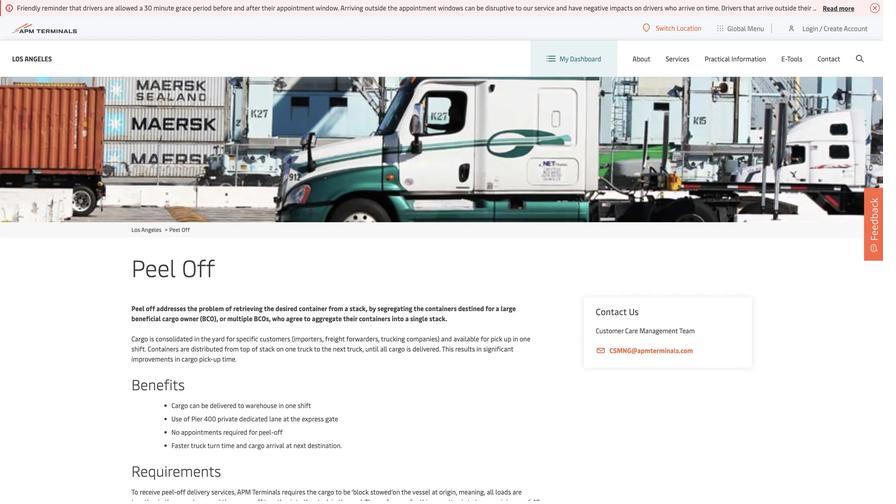 Task type: describe. For each thing, give the bounding box(es) containing it.
in up distributed at the bottom of page
[[195, 334, 200, 343]]

2 arrive from the left
[[757, 3, 774, 12]]

practical information button
[[705, 40, 767, 77]]

1 arrive from the left
[[679, 3, 696, 12]]

off down lane
[[274, 428, 283, 437]]

requirements
[[132, 461, 221, 481]]

0 vertical spatial peel
[[169, 226, 180, 234]]

1 vertical spatial containers
[[359, 314, 391, 323]]

problem
[[199, 304, 224, 313]]

by
[[369, 304, 376, 313]]

improvements
[[132, 354, 173, 363]]

in right results
[[477, 344, 482, 353]]

on inside the cargo is consolidated in the yard for specific customers (importers, freight forwarders, trucking companies) and available for pick up in one shift. containers are distributed from top of stack on one truck to the next truck, until all cargo is delivered. this results in significant improvements in cargo pick-up time.
[[277, 344, 284, 353]]

all inside the cargo is consolidated in the yard for specific customers (importers, freight forwarders, trucking companies) and available for pick up in one shift. containers are distributed from top of stack on one truck to the next truck, until all cargo is delivered. this results in significant improvements in cargo pick-up time.
[[381, 344, 388, 353]]

peel off
[[132, 251, 215, 283]]

to inside peel off addresses the problem of retrieving the desired container from a stack, by segregating the containers destined for a large beneficial cargo owner (bco), or multiple bcos, who agree to aggregate their containers into a single stack.
[[304, 314, 311, 323]]

cargo for cargo can be delivered to warehouse in one shift
[[172, 401, 188, 410]]

have inside to receive peel-off delivery services, apm terminals requires the cargo to be 'block stowed'on the vessel at origin, meaning, all loads are together in the same bay – and they come off together into the stack in the yard. the preference for this operation is to have a minimum of 4
[[476, 498, 489, 501]]

la orange image
[[0, 77, 884, 222]]

from inside peel off addresses the problem of retrieving the desired container from a stack, by segregating the containers destined for a large beneficial cargo owner (bco), or multiple bcos, who agree to aggregate their containers into a single stack.
[[329, 304, 344, 313]]

to inside the cargo is consolidated in the yard for specific customers (importers, freight forwarders, trucking companies) and available for pick up in one shift. containers are distributed from top of stack on one truck to the next truck, until all cargo is delivered. this results in significant improvements in cargo pick-up time.
[[314, 344, 321, 353]]

single
[[411, 314, 428, 323]]

retrieving
[[233, 304, 263, 313]]

a inside to receive peel-off delivery services, apm terminals requires the cargo to be 'block stowed'on the vessel at origin, meaning, all loads are together in the same bay – and they come off together into the stack in the yard. the preference for this operation is to have a minimum of 4
[[491, 498, 494, 501]]

(bco),
[[200, 314, 218, 323]]

cargo for cargo is consolidated in the yard for specific customers (importers, freight forwarders, trucking companies) and available for pick up in one shift. containers are distributed from top of stack on one truck to the next truck, until all cargo is delivered. this results in significant improvements in cargo pick-up time.
[[132, 334, 148, 343]]

desired
[[276, 304, 298, 313]]

loads
[[496, 487, 511, 496]]

significant
[[484, 344, 514, 353]]

contact for contact
[[818, 54, 841, 63]]

account
[[845, 24, 869, 33]]

read more
[[824, 3, 855, 12]]

to
[[132, 487, 138, 496]]

faster truck turn time and cargo arrival at next destination.
[[172, 441, 342, 450]]

a left large
[[496, 304, 500, 313]]

delivery
[[187, 487, 210, 496]]

faster
[[172, 441, 189, 450]]

to left 'block
[[336, 487, 342, 496]]

reminder
[[42, 3, 68, 12]]

los angeles > peel off
[[132, 226, 190, 234]]

practical
[[705, 54, 731, 63]]

0 vertical spatial one
[[520, 334, 531, 343]]

2 outside from the left
[[776, 3, 797, 12]]

for down dedicated
[[249, 428, 258, 437]]

cargo inside peel off addresses the problem of retrieving the desired container from a stack, by segregating the containers destined for a large beneficial cargo owner (bco), or multiple bcos, who agree to aggregate their containers into a single stack.
[[162, 314, 179, 323]]

companies)
[[407, 334, 440, 343]]

their inside peel off addresses the problem of retrieving the desired container from a stack, by segregating the containers destined for a large beneficial cargo owner (bco), or multiple bcos, who agree to aggregate their containers into a single stack.
[[343, 314, 358, 323]]

practical information
[[705, 54, 767, 63]]

peel for off
[[132, 251, 176, 283]]

off down terminals
[[254, 498, 263, 501]]

arrival
[[266, 441, 285, 450]]

containers
[[148, 344, 179, 353]]

management
[[640, 326, 679, 335]]

multiple
[[227, 314, 253, 323]]

requires
[[282, 487, 306, 496]]

0 vertical spatial up
[[504, 334, 512, 343]]

be inside to receive peel-off delivery services, apm terminals requires the cargo to be 'block stowed'on the vessel at origin, meaning, all loads are together in the same bay – and they come off together into the stack in the yard. the preference for this operation is to have a minimum of 4
[[344, 487, 351, 496]]

switch location
[[656, 23, 702, 32]]

top
[[240, 344, 250, 353]]

gate
[[326, 414, 338, 423]]

csmng@apmterminals.com link
[[596, 346, 740, 356]]

of right use
[[184, 414, 190, 423]]

customer care management team
[[596, 326, 696, 335]]

distributed
[[191, 344, 223, 353]]

come
[[237, 498, 253, 501]]

addresses
[[157, 304, 186, 313]]

login
[[803, 24, 819, 33]]

terminals
[[253, 487, 281, 496]]

yard
[[212, 334, 225, 343]]

arriving
[[341, 3, 364, 12]]

1 horizontal spatial on
[[635, 3, 642, 12]]

1 horizontal spatial who
[[665, 3, 678, 12]]

for inside peel off addresses the problem of retrieving the desired container from a stack, by segregating the containers destined for a large beneficial cargo owner (bco), or multiple bcos, who agree to aggregate their containers into a single stack.
[[486, 304, 495, 313]]

angeles for los angeles
[[25, 54, 52, 63]]

for inside to receive peel-off delivery services, apm terminals requires the cargo to be 'block stowed'on the vessel at origin, meaning, all loads are together in the same bay – and they come off together into the stack in the yard. the preference for this operation is to have a minimum of 4
[[410, 498, 419, 501]]

1 horizontal spatial peel-
[[259, 428, 274, 437]]

impacts
[[610, 3, 633, 12]]

stack inside to receive peel-off delivery services, apm terminals requires the cargo to be 'block stowed'on the vessel at origin, meaning, all loads are together in the same bay – and they come off together into the stack in the yard. the preference for this operation is to have a minimum of 4
[[315, 498, 330, 501]]

in down the containers
[[175, 354, 180, 363]]

turn
[[208, 441, 220, 450]]

a left single
[[406, 314, 409, 323]]

friendly
[[17, 3, 40, 12]]

team
[[680, 326, 696, 335]]

contact us
[[596, 306, 639, 318]]

0 horizontal spatial los angeles link
[[12, 54, 52, 64]]

in right pick
[[513, 334, 519, 343]]

services button
[[666, 40, 690, 77]]

2 horizontal spatial their
[[799, 3, 812, 12]]

1 vertical spatial one
[[286, 344, 296, 353]]

and right service
[[557, 3, 567, 12]]

0 vertical spatial have
[[569, 3, 583, 12]]

a left the 30
[[139, 3, 143, 12]]

drivers
[[722, 3, 742, 12]]

specific
[[237, 334, 258, 343]]

–
[[205, 498, 209, 501]]

peel off addresses the problem of retrieving the desired container from a stack, by segregating the containers destined for a large beneficial cargo owner (bco), or multiple bcos, who agree to aggregate their containers into a single stack.
[[132, 304, 516, 323]]

next inside the cargo is consolidated in the yard for specific customers (importers, freight forwarders, trucking companies) and available for pick up in one shift. containers are distributed from top of stack on one truck to the next truck, until all cargo is delivered. this results in significant improvements in cargo pick-up time.
[[333, 344, 346, 353]]

trucking
[[381, 334, 405, 343]]

truck,
[[347, 344, 364, 353]]

feedback
[[868, 198, 882, 241]]

benefits
[[132, 374, 185, 394]]

0 vertical spatial off
[[182, 226, 190, 234]]

all inside to receive peel-off delivery services, apm terminals requires the cargo to be 'block stowed'on the vessel at origin, meaning, all loads are together in the same bay – and they come off together into the stack in the yard. the preference for this operation is to have a minimum of 4
[[487, 487, 494, 496]]

cargo is consolidated in the yard for specific customers (importers, freight forwarders, trucking companies) and available for pick up in one shift. containers are distributed from top of stack on one truck to the next truck, until all cargo is delivered. this results in significant improvements in cargo pick-up time.
[[132, 334, 531, 363]]

grace
[[176, 3, 192, 12]]

into for the
[[291, 498, 302, 501]]

0 vertical spatial are
[[104, 3, 114, 12]]

dashboard
[[571, 54, 602, 63]]

meaning,
[[459, 487, 486, 496]]

are inside to receive peel-off delivery services, apm terminals requires the cargo to be 'block stowed'on the vessel at origin, meaning, all loads are together in the same bay – and they come off together into the stack in the yard. the preference for this operation is to have a minimum of 4
[[513, 487, 522, 496]]

of inside to receive peel-off delivery services, apm terminals requires the cargo to be 'block stowed'on the vessel at origin, meaning, all loads are together in the same bay – and they come off together into the stack in the yard. the preference for this operation is to have a minimum of 4
[[525, 498, 531, 501]]

switch
[[656, 23, 676, 32]]

global menu
[[728, 24, 765, 33]]

until
[[366, 344, 379, 353]]

1 vertical spatial up
[[213, 354, 221, 363]]

use of pier 400 private dedicated lane at the express gate
[[172, 414, 338, 423]]

into for a
[[392, 314, 404, 323]]

stack inside the cargo is consolidated in the yard for specific customers (importers, freight forwarders, trucking companies) and available for pick up in one shift. containers are distributed from top of stack on one truck to the next truck, until all cargo is delivered. this results in significant improvements in cargo pick-up time.
[[260, 344, 275, 353]]

and inside to receive peel-off delivery services, apm terminals requires the cargo to be 'block stowed'on the vessel at origin, meaning, all loads are together in the same bay – and they come off together into the stack in the yard. the preference for this operation is to have a minimum of 4
[[210, 498, 221, 501]]

about button
[[633, 40, 651, 77]]

e-tools
[[782, 54, 803, 63]]

in up lane
[[279, 401, 284, 410]]

large
[[501, 304, 516, 313]]

1 horizontal spatial los angeles link
[[132, 226, 162, 234]]

cargo can be delivered to warehouse in one shift
[[172, 401, 311, 410]]

stowed'on
[[371, 487, 400, 496]]

0 horizontal spatial next
[[294, 441, 306, 450]]

vessel
[[413, 487, 431, 496]]

segregating
[[378, 304, 413, 313]]

pick
[[491, 334, 503, 343]]

private
[[218, 414, 238, 423]]

1 vertical spatial is
[[407, 344, 411, 353]]

window
[[853, 3, 875, 12]]



Task type: vqa. For each thing, say whether or not it's contained in the screenshot.
'one' to the right
no



Task type: locate. For each thing, give the bounding box(es) containing it.
appointment left window. in the left top of the page
[[277, 3, 314, 12]]

0 vertical spatial peel-
[[259, 428, 274, 437]]

and inside the cargo is consolidated in the yard for specific customers (importers, freight forwarders, trucking companies) and available for pick up in one shift. containers are distributed from top of stack on one truck to the next truck, until all cargo is delivered. this results in significant improvements in cargo pick-up time.
[[442, 334, 452, 343]]

shift
[[298, 401, 311, 410]]

peel- up same
[[162, 487, 177, 496]]

1 vertical spatial off
[[182, 251, 215, 283]]

at for the
[[284, 414, 289, 423]]

their down "stack,"
[[343, 314, 358, 323]]

'block
[[352, 487, 369, 496]]

who up the switch location "button"
[[665, 3, 678, 12]]

off inside peel off addresses the problem of retrieving the desired container from a stack, by segregating the containers destined for a large beneficial cargo owner (bco), or multiple bcos, who agree to aggregate their containers into a single stack.
[[146, 304, 155, 313]]

of right top at the bottom left of the page
[[252, 344, 258, 353]]

all left loads
[[487, 487, 494, 496]]

0 horizontal spatial have
[[476, 498, 489, 501]]

login / create account link
[[788, 16, 869, 40]]

1 vertical spatial are
[[180, 344, 190, 353]]

1 horizontal spatial angeles
[[141, 226, 162, 234]]

at inside to receive peel-off delivery services, apm terminals requires the cargo to be 'block stowed'on the vessel at origin, meaning, all loads are together in the same bay – and they come off together into the stack in the yard. the preference for this operation is to have a minimum of 4
[[432, 487, 438, 496]]

close alert image
[[871, 3, 881, 13]]

is
[[150, 334, 154, 343], [407, 344, 411, 353], [462, 498, 466, 501]]

on right impacts on the top
[[635, 3, 642, 12]]

for down vessel
[[410, 498, 419, 501]]

cargo inside to receive peel-off delivery services, apm terminals requires the cargo to be 'block stowed'on the vessel at origin, meaning, all loads are together in the same bay – and they come off together into the stack in the yard. the preference for this operation is to have a minimum of 4
[[318, 487, 334, 496]]

at
[[284, 414, 289, 423], [286, 441, 292, 450], [432, 487, 438, 496]]

1 horizontal spatial be
[[344, 487, 351, 496]]

from inside the cargo is consolidated in the yard for specific customers (importers, freight forwarders, trucking companies) and available for pick up in one shift. containers are distributed from top of stack on one truck to the next truck, until all cargo is delivered. this results in significant improvements in cargo pick-up time.
[[225, 344, 239, 353]]

0 vertical spatial can
[[465, 3, 475, 12]]

of inside peel off addresses the problem of retrieving the desired container from a stack, by segregating the containers destined for a large beneficial cargo owner (bco), or multiple bcos, who agree to aggregate their containers into a single stack.
[[226, 304, 232, 313]]

3 appointment from the left
[[814, 3, 851, 12]]

for left pick
[[481, 334, 490, 343]]

one left shift
[[286, 401, 296, 410]]

in
[[195, 334, 200, 343], [513, 334, 519, 343], [477, 344, 482, 353], [175, 354, 180, 363], [279, 401, 284, 410], [158, 498, 163, 501], [332, 498, 337, 501]]

from left top at the bottom left of the page
[[225, 344, 239, 353]]

lane
[[270, 414, 282, 423]]

or
[[220, 314, 226, 323]]

1 horizontal spatial time.
[[706, 3, 720, 12]]

2 drivers from the left
[[644, 3, 664, 12]]

0 vertical spatial who
[[665, 3, 678, 12]]

about
[[633, 54, 651, 63]]

be up 400
[[201, 401, 209, 410]]

drivers up the switch
[[644, 3, 664, 12]]

truck down (importers,
[[298, 344, 313, 353]]

0 vertical spatial truck
[[298, 344, 313, 353]]

1 horizontal spatial contact
[[818, 54, 841, 63]]

1 vertical spatial time.
[[222, 354, 237, 363]]

2 that from the left
[[744, 3, 756, 12]]

1 horizontal spatial drivers
[[644, 3, 664, 12]]

next
[[333, 344, 346, 353], [294, 441, 306, 450]]

and left after
[[234, 3, 245, 12]]

1 horizontal spatial arrive
[[757, 3, 774, 12]]

1 vertical spatial be
[[201, 401, 209, 410]]

cargo up shift.
[[132, 334, 148, 343]]

1 horizontal spatial appointment
[[399, 3, 437, 12]]

contact down login / create account link
[[818, 54, 841, 63]]

services
[[666, 54, 690, 63]]

peel inside peel off addresses the problem of retrieving the desired container from a stack, by segregating the containers destined for a large beneficial cargo owner (bco), or multiple bcos, who agree to aggregate their containers into a single stack.
[[132, 304, 145, 313]]

truck inside the cargo is consolidated in the yard for specific customers (importers, freight forwarders, trucking companies) and available for pick up in one shift. containers are distributed from top of stack on one truck to the next truck, until all cargo is delivered. this results in significant improvements in cargo pick-up time.
[[298, 344, 313, 353]]

results
[[456, 344, 475, 353]]

bcos,
[[254, 314, 271, 323]]

one down customers
[[286, 344, 296, 353]]

arrive up menu
[[757, 3, 774, 12]]

who down desired
[[272, 314, 285, 323]]

global menu button
[[710, 16, 773, 40]]

stack
[[260, 344, 275, 353], [315, 498, 330, 501]]

next down freight
[[333, 344, 346, 353]]

0 horizontal spatial time.
[[222, 354, 237, 363]]

next right arrival
[[294, 441, 306, 450]]

window.
[[316, 3, 339, 12]]

use
[[172, 414, 182, 423]]

0 horizontal spatial outside
[[365, 3, 387, 12]]

cargo left arrival
[[249, 441, 265, 450]]

0 horizontal spatial that
[[69, 3, 82, 12]]

for right the yard
[[227, 334, 235, 343]]

appointment left windows
[[399, 3, 437, 12]]

cargo up use
[[172, 401, 188, 410]]

2 horizontal spatial on
[[697, 3, 705, 12]]

a left the minimum
[[491, 498, 494, 501]]

angeles for los angeles > peel off
[[141, 226, 162, 234]]

1 horizontal spatial cargo
[[172, 401, 188, 410]]

time. left drivers
[[706, 3, 720, 12]]

into down requires
[[291, 498, 302, 501]]

cargo
[[132, 334, 148, 343], [172, 401, 188, 410]]

1 horizontal spatial truck
[[298, 344, 313, 353]]

have down meaning,
[[476, 498, 489, 501]]

is down companies)
[[407, 344, 411, 353]]

time. inside the cargo is consolidated in the yard for specific customers (importers, freight forwarders, trucking companies) and available for pick up in one shift. containers are distributed from top of stack on one truck to the next truck, until all cargo is delivered. this results in significant improvements in cargo pick-up time.
[[222, 354, 237, 363]]

into
[[392, 314, 404, 323], [291, 498, 302, 501]]

0 vertical spatial stack
[[260, 344, 275, 353]]

1 vertical spatial have
[[476, 498, 489, 501]]

for
[[486, 304, 495, 313], [227, 334, 235, 343], [481, 334, 490, 343], [249, 428, 258, 437], [410, 498, 419, 501]]

2 horizontal spatial is
[[462, 498, 466, 501]]

peel- inside to receive peel-off delivery services, apm terminals requires the cargo to be 'block stowed'on the vessel at origin, meaning, all loads are together in the same bay – and they come off together into the stack in the yard. the preference for this operation is to have a minimum of 4
[[162, 487, 177, 496]]

1 vertical spatial from
[[225, 344, 239, 353]]

a left "stack,"
[[345, 304, 348, 313]]

0 vertical spatial be
[[477, 3, 484, 12]]

0 vertical spatial los angeles link
[[12, 54, 52, 64]]

2 horizontal spatial be
[[477, 3, 484, 12]]

to left our
[[516, 3, 522, 12]]

1 appointment from the left
[[277, 3, 314, 12]]

information
[[732, 54, 767, 63]]

stack,
[[350, 304, 368, 313]]

customer
[[596, 326, 624, 335]]

global
[[728, 24, 747, 33]]

create
[[825, 24, 843, 33]]

peel- up arrival
[[259, 428, 274, 437]]

cargo right requires
[[318, 487, 334, 496]]

can right windows
[[465, 3, 475, 12]]

1 vertical spatial truck
[[191, 441, 206, 450]]

0 horizontal spatial stack
[[260, 344, 275, 353]]

0 vertical spatial is
[[150, 334, 154, 343]]

0 horizontal spatial angeles
[[25, 54, 52, 63]]

that right drivers
[[744, 3, 756, 12]]

csmng@apmterminals.com
[[610, 346, 694, 355]]

1 horizontal spatial that
[[744, 3, 756, 12]]

destination.
[[308, 441, 342, 450]]

this
[[420, 498, 431, 501]]

2 vertical spatial is
[[462, 498, 466, 501]]

arrive up 'location'
[[679, 3, 696, 12]]

peel up beneficial
[[132, 304, 145, 313]]

arrive
[[679, 3, 696, 12], [757, 3, 774, 12]]

0 vertical spatial from
[[329, 304, 344, 313]]

stack down customers
[[260, 344, 275, 353]]

appointment up the 'create'
[[814, 3, 851, 12]]

can up pier
[[190, 401, 200, 410]]

cargo down trucking
[[389, 344, 405, 353]]

beneficial
[[132, 314, 161, 323]]

1 vertical spatial peel-
[[162, 487, 177, 496]]

agree
[[286, 314, 303, 323]]

be left disruptive
[[477, 3, 484, 12]]

are left allowed
[[104, 3, 114, 12]]

to down container
[[304, 314, 311, 323]]

can
[[465, 3, 475, 12], [190, 401, 200, 410]]

into inside to receive peel-off delivery services, apm terminals requires the cargo to be 'block stowed'on the vessel at origin, meaning, all loads are together in the same bay – and they come off together into the stack in the yard. the preference for this operation is to have a minimum of 4
[[291, 498, 302, 501]]

0 horizontal spatial their
[[262, 3, 275, 12]]

before
[[213, 3, 232, 12]]

0 horizontal spatial los
[[12, 54, 23, 63]]

1 horizontal spatial from
[[329, 304, 344, 313]]

one
[[520, 334, 531, 343], [286, 344, 296, 353], [286, 401, 296, 410]]

menu
[[748, 24, 765, 33]]

of up or
[[226, 304, 232, 313]]

1 vertical spatial all
[[487, 487, 494, 496]]

their right after
[[262, 3, 275, 12]]

bay
[[193, 498, 203, 501]]

0 vertical spatial containers
[[426, 304, 457, 313]]

1 vertical spatial angeles
[[141, 226, 162, 234]]

contact up the customer
[[596, 306, 627, 318]]

1 vertical spatial los angeles link
[[132, 226, 162, 234]]

2 vertical spatial one
[[286, 401, 296, 410]]

0 horizontal spatial contact
[[596, 306, 627, 318]]

0 horizontal spatial up
[[213, 354, 221, 363]]

who
[[665, 3, 678, 12], [272, 314, 285, 323]]

400
[[204, 414, 216, 423]]

of inside the cargo is consolidated in the yard for specific customers (importers, freight forwarders, trucking companies) and available for pick up in one shift. containers are distributed from top of stack on one truck to the next truck, until all cargo is delivered. this results in significant improvements in cargo pick-up time.
[[252, 344, 258, 353]]

from up aggregate
[[329, 304, 344, 313]]

1 that from the left
[[69, 3, 82, 12]]

1 horizontal spatial up
[[504, 334, 512, 343]]

on up 'location'
[[697, 3, 705, 12]]

2 horizontal spatial appointment
[[814, 3, 851, 12]]

for left large
[[486, 304, 495, 313]]

and right 'time'
[[236, 441, 247, 450]]

after
[[246, 3, 260, 12]]

0 vertical spatial at
[[284, 414, 289, 423]]

0 horizontal spatial drivers
[[83, 3, 103, 12]]

have
[[569, 3, 583, 12], [476, 498, 489, 501]]

they
[[222, 498, 235, 501]]

1 horizontal spatial is
[[407, 344, 411, 353]]

together down "receive"
[[132, 498, 157, 501]]

care
[[626, 326, 639, 335]]

feedback button
[[865, 188, 884, 261]]

0 horizontal spatial into
[[291, 498, 302, 501]]

negative
[[584, 3, 609, 12]]

/
[[820, 24, 823, 33]]

all right the until
[[381, 344, 388, 353]]

2 together from the left
[[264, 498, 289, 501]]

0 horizontal spatial be
[[201, 401, 209, 410]]

stack.
[[430, 314, 448, 323]]

aggregate
[[312, 314, 342, 323]]

1 horizontal spatial containers
[[426, 304, 457, 313]]

together down terminals
[[264, 498, 289, 501]]

period
[[193, 3, 212, 12]]

2 appointment from the left
[[399, 3, 437, 12]]

stack left yard. the
[[315, 498, 330, 501]]

los for los angeles
[[12, 54, 23, 63]]

0 horizontal spatial peel-
[[162, 487, 177, 496]]

operation
[[432, 498, 460, 501]]

0 horizontal spatial on
[[277, 344, 284, 353]]

login / create account
[[803, 24, 869, 33]]

is down meaning,
[[462, 498, 466, 501]]

2 vertical spatial are
[[513, 487, 522, 496]]

1 vertical spatial stack
[[315, 498, 330, 501]]

1 horizontal spatial can
[[465, 3, 475, 12]]

truck down appointments
[[191, 441, 206, 450]]

are inside the cargo is consolidated in the yard for specific customers (importers, freight forwarders, trucking companies) and available for pick up in one shift. containers are distributed from top of stack on one truck to the next truck, until all cargo is delivered. this results in significant improvements in cargo pick-up time.
[[180, 344, 190, 353]]

0 horizontal spatial is
[[150, 334, 154, 343]]

cargo inside the cargo is consolidated in the yard for specific customers (importers, freight forwarders, trucking companies) and available for pick up in one shift. containers are distributed from top of stack on one truck to the next truck, until all cargo is delivered. this results in significant improvements in cargo pick-up time.
[[132, 334, 148, 343]]

switch location button
[[644, 23, 702, 32]]

1 vertical spatial contact
[[596, 306, 627, 318]]

time. down the yard
[[222, 354, 237, 363]]

into inside peel off addresses the problem of retrieving the desired container from a stack, by segregating the containers destined for a large beneficial cargo owner (bco), or multiple bcos, who agree to aggregate their containers into a single stack.
[[392, 314, 404, 323]]

0 horizontal spatial who
[[272, 314, 285, 323]]

appointments
[[181, 428, 222, 437]]

who inside peel off addresses the problem of retrieving the desired container from a stack, by segregating the containers destined for a large beneficial cargo owner (bco), or multiple bcos, who agree to aggregate their containers into a single stack.
[[272, 314, 285, 323]]

have left negative
[[569, 3, 583, 12]]

are up the minimum
[[513, 487, 522, 496]]

cargo down addresses
[[162, 314, 179, 323]]

>
[[165, 226, 168, 234]]

is up the containers
[[150, 334, 154, 343]]

in left yard. the
[[332, 498, 337, 501]]

their
[[262, 3, 275, 12], [799, 3, 812, 12], [343, 314, 358, 323]]

and right –
[[210, 498, 221, 501]]

and up this
[[442, 334, 452, 343]]

0 vertical spatial cargo
[[132, 334, 148, 343]]

on down customers
[[277, 344, 284, 353]]

at right lane
[[284, 414, 289, 423]]

customers
[[260, 334, 291, 343]]

angeles
[[25, 54, 52, 63], [141, 226, 162, 234]]

1 vertical spatial peel
[[132, 251, 176, 283]]

0 vertical spatial contact
[[818, 54, 841, 63]]

their up login
[[799, 3, 812, 12]]

0 horizontal spatial from
[[225, 344, 239, 353]]

0 vertical spatial into
[[392, 314, 404, 323]]

los angeles link
[[12, 54, 52, 64], [132, 226, 162, 234]]

0 vertical spatial angeles
[[25, 54, 52, 63]]

2 vertical spatial peel
[[132, 304, 145, 313]]

of right the minimum
[[525, 498, 531, 501]]

windows
[[438, 3, 464, 12]]

1 vertical spatial who
[[272, 314, 285, 323]]

1 horizontal spatial all
[[487, 487, 494, 496]]

peel down los angeles > peel off
[[132, 251, 176, 283]]

to receive peel-off delivery services, apm terminals requires the cargo to be 'block stowed'on the vessel at origin, meaning, all loads are together in the same bay – and they come off together into the stack in the yard. the preference for this operation is to have a minimum of 4
[[132, 487, 541, 501]]

0 horizontal spatial can
[[190, 401, 200, 410]]

required
[[223, 428, 248, 437]]

warehouse
[[246, 401, 277, 410]]

1 together from the left
[[132, 498, 157, 501]]

on
[[635, 3, 642, 12], [697, 3, 705, 12], [277, 344, 284, 353]]

1 drivers from the left
[[83, 3, 103, 12]]

up down distributed at the bottom of page
[[213, 354, 221, 363]]

0 vertical spatial los
[[12, 54, 23, 63]]

to down meaning,
[[468, 498, 474, 501]]

1 outside from the left
[[365, 3, 387, 12]]

0 vertical spatial time.
[[706, 3, 720, 12]]

peel for off
[[132, 304, 145, 313]]

minute
[[154, 3, 174, 12]]

1 vertical spatial los
[[132, 226, 140, 234]]

drivers left allowed
[[83, 3, 103, 12]]

that right reminder
[[69, 3, 82, 12]]

off
[[182, 226, 190, 234], [182, 251, 215, 283]]

origin,
[[440, 487, 458, 496]]

in down "receive"
[[158, 498, 163, 501]]

peel right >
[[169, 226, 180, 234]]

one right pick
[[520, 334, 531, 343]]

container
[[299, 304, 327, 313]]

angeles inside los angeles link
[[25, 54, 52, 63]]

2 horizontal spatial are
[[513, 487, 522, 496]]

cargo left pick-
[[182, 354, 198, 363]]

containers down by
[[359, 314, 391, 323]]

0 horizontal spatial arrive
[[679, 3, 696, 12]]

30
[[144, 3, 152, 12]]

contact for contact us
[[596, 306, 627, 318]]

express
[[302, 414, 324, 423]]

1 vertical spatial can
[[190, 401, 200, 410]]

are
[[104, 3, 114, 12], [180, 344, 190, 353], [513, 487, 522, 496]]

0 horizontal spatial appointment
[[277, 3, 314, 12]]

2 vertical spatial be
[[344, 487, 351, 496]]

location
[[677, 23, 702, 32]]

and
[[234, 3, 245, 12], [557, 3, 567, 12], [442, 334, 452, 343], [236, 441, 247, 450], [210, 498, 221, 501]]

1 horizontal spatial have
[[569, 3, 583, 12]]

shift.
[[132, 344, 146, 353]]

0 horizontal spatial are
[[104, 3, 114, 12]]

containers up stack.
[[426, 304, 457, 313]]

1 horizontal spatial outside
[[776, 3, 797, 12]]

same
[[176, 498, 192, 501]]

at for next
[[286, 441, 292, 450]]

(importers,
[[292, 334, 324, 343]]

los for los angeles > peel off
[[132, 226, 140, 234]]

0 vertical spatial all
[[381, 344, 388, 353]]

together
[[132, 498, 157, 501], [264, 498, 289, 501]]

pick-
[[199, 354, 213, 363]]

is inside to receive peel-off delivery services, apm terminals requires the cargo to be 'block stowed'on the vessel at origin, meaning, all loads are together in the same bay – and they come off together into the stack in the yard. the preference for this operation is to have a minimum of 4
[[462, 498, 466, 501]]

are down consolidated
[[180, 344, 190, 353]]

peel
[[169, 226, 180, 234], [132, 251, 176, 283], [132, 304, 145, 313]]

1 horizontal spatial los
[[132, 226, 140, 234]]

up right pick
[[504, 334, 512, 343]]

into down segregating
[[392, 314, 404, 323]]

off up same
[[177, 487, 186, 496]]

1 horizontal spatial into
[[392, 314, 404, 323]]

2 vertical spatial at
[[432, 487, 438, 496]]

1 horizontal spatial are
[[180, 344, 190, 353]]

be
[[477, 3, 484, 12], [201, 401, 209, 410], [344, 487, 351, 496]]

freight
[[325, 334, 345, 343]]

1 horizontal spatial stack
[[315, 498, 330, 501]]

to right delivered
[[238, 401, 244, 410]]



